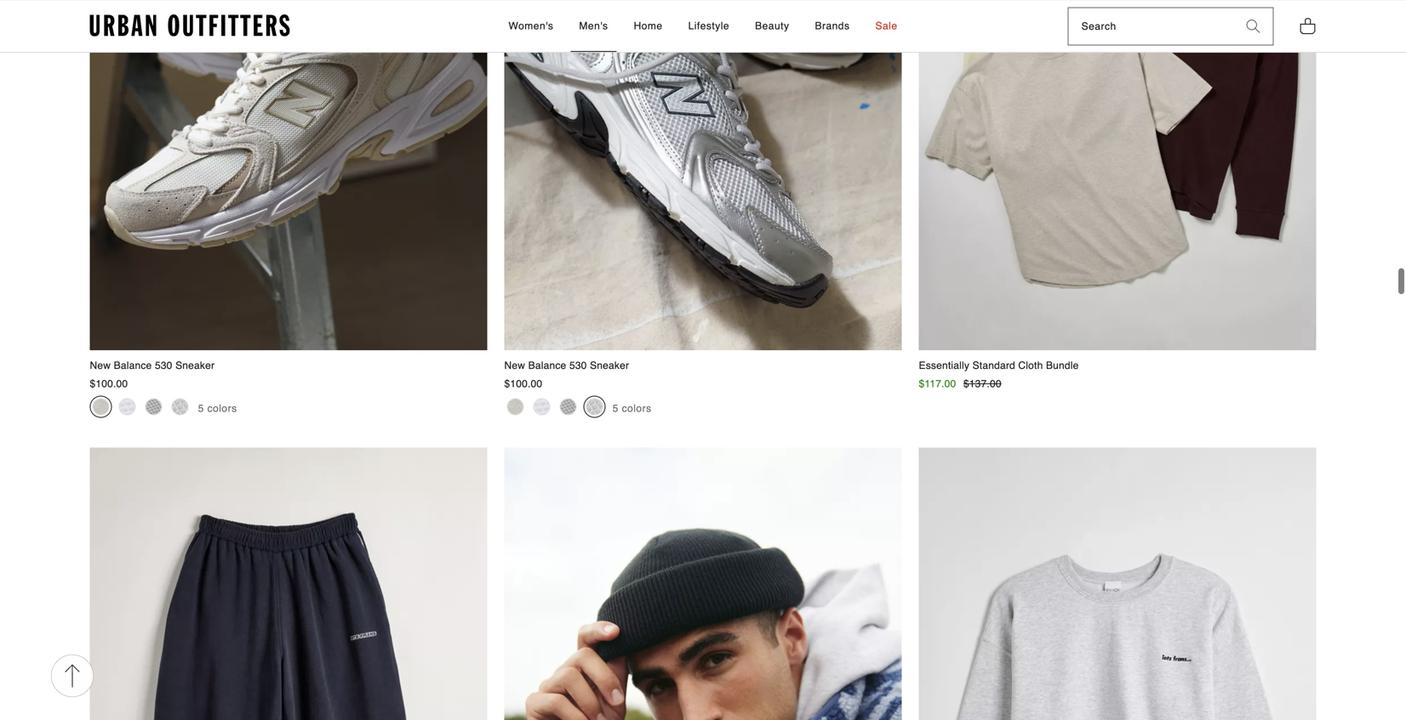 Task type: locate. For each thing, give the bounding box(es) containing it.
2 sneaker from the left
[[590, 360, 629, 372]]

2 530 from the left
[[569, 360, 587, 372]]

1 530 from the left
[[155, 360, 172, 372]]

$100.00
[[90, 378, 128, 390], [504, 378, 542, 390]]

5
[[198, 403, 204, 415], [612, 403, 619, 415]]

2 5 from the left
[[612, 403, 619, 415]]

1 horizontal spatial light grey image
[[560, 399, 577, 416]]

5 right silver icon
[[198, 403, 204, 415]]

beauty
[[755, 20, 789, 32]]

new balance 530 sneaker up silver icon
[[90, 360, 215, 372]]

0 horizontal spatial new balance 530 sneaker
[[90, 360, 215, 372]]

original price: $100.00 element for grey "icon" corresponding to silver image
[[504, 378, 542, 390]]

1 light grey image from the left
[[145, 399, 162, 416]]

5 colors right silver icon
[[198, 403, 237, 415]]

grey image left silver icon
[[119, 399, 136, 416]]

1 grey image from the left
[[119, 399, 136, 416]]

2 balance from the left
[[528, 360, 566, 372]]

0 horizontal spatial new
[[90, 360, 111, 372]]

grey image left silver image
[[533, 399, 550, 416]]

light grey image
[[145, 399, 162, 416], [560, 399, 577, 416]]

new balance 530 sneaker link for silver image
[[504, 0, 902, 373]]

5 colors for silver image
[[612, 403, 652, 415]]

brands link
[[806, 1, 858, 52]]

$117.00
[[919, 378, 956, 390]]

1 horizontal spatial sneaker
[[590, 360, 629, 372]]

2 new balance 530 sneaker from the left
[[504, 360, 629, 372]]

2 $100.00 from the left
[[504, 378, 542, 390]]

grey image
[[119, 399, 136, 416], [533, 399, 550, 416]]

1 $100.00 from the left
[[90, 378, 128, 390]]

0 horizontal spatial original price: $100.00 element
[[90, 378, 128, 390]]

new balance 530 sneaker link for silver icon
[[90, 0, 487, 373]]

0 horizontal spatial cream image
[[92, 399, 109, 416]]

original price: $100.00 element for grey "icon" associated with silver icon
[[90, 378, 128, 390]]

1 5 from the left
[[198, 403, 204, 415]]

light grey image left silver image
[[560, 399, 577, 416]]

light grey image left silver icon
[[145, 399, 162, 416]]

0 horizontal spatial colors
[[207, 403, 237, 415]]

sneaker up silver image
[[590, 360, 629, 372]]

530 up silver image
[[569, 360, 587, 372]]

2 original price: $100.00 element from the left
[[504, 378, 542, 390]]

colors right silver image
[[622, 403, 652, 415]]

1 horizontal spatial new balance 530 sneaker link
[[504, 0, 902, 373]]

1 colors from the left
[[207, 403, 237, 415]]

2 new from the left
[[504, 360, 525, 372]]

0 horizontal spatial light grey image
[[145, 399, 162, 416]]

5 colors for silver icon
[[198, 403, 237, 415]]

essentially standard cloth bundle
[[919, 360, 1079, 372]]

1 horizontal spatial new balance 530 sneaker image
[[504, 0, 902, 351]]

new balance 530 sneaker for grey "icon" associated with silver icon's original price: $100.00 element
[[90, 360, 215, 372]]

2 cream image from the left
[[507, 399, 524, 416]]

beauty link
[[747, 1, 798, 52]]

new balance 530 sneaker
[[90, 360, 215, 372], [504, 360, 629, 372]]

essentially standard cloth bundle image
[[919, 0, 1316, 351]]

balance for silver image
[[528, 360, 566, 372]]

iets frans… embroidered crew neck sweatshirt image
[[919, 448, 1316, 721]]

5 colors right silver image
[[612, 403, 652, 415]]

5 right silver image
[[612, 403, 619, 415]]

new balance 530 sneaker image for silver image
[[504, 0, 902, 351]]

new
[[90, 360, 111, 372], [504, 360, 525, 372]]

lifestyle link
[[680, 1, 738, 52]]

silver image
[[586, 399, 603, 416]]

new balance 530 sneaker up silver image
[[504, 360, 629, 372]]

cream image
[[92, 399, 109, 416], [507, 399, 524, 416]]

1 horizontal spatial original price: $100.00 element
[[504, 378, 542, 390]]

1 balance from the left
[[114, 360, 152, 372]]

1 new balance 530 sneaker from the left
[[90, 360, 215, 372]]

0 horizontal spatial 530
[[155, 360, 172, 372]]

new balance 530 sneaker link
[[90, 0, 487, 373], [504, 0, 902, 373]]

cream image left silver image
[[507, 399, 524, 416]]

1 new balance 530 sneaker image from the left
[[90, 0, 487, 351]]

cream image left silver icon
[[92, 399, 109, 416]]

2 new balance 530 sneaker image from the left
[[504, 0, 902, 351]]

1 horizontal spatial 530
[[569, 360, 587, 372]]

1 horizontal spatial colors
[[622, 403, 652, 415]]

1 horizontal spatial cream image
[[507, 399, 524, 416]]

2 5 colors from the left
[[612, 403, 652, 415]]

530 up silver icon
[[155, 360, 172, 372]]

2 colors from the left
[[622, 403, 652, 415]]

1 horizontal spatial new
[[504, 360, 525, 372]]

0 horizontal spatial sneaker
[[175, 360, 215, 372]]

$100.00 for grey "icon" associated with silver icon's cream icon
[[90, 378, 128, 390]]

2 light grey image from the left
[[560, 399, 577, 416]]

2 grey image from the left
[[533, 399, 550, 416]]

new balance 530 sneaker image
[[90, 0, 487, 351], [504, 0, 902, 351]]

colors
[[207, 403, 237, 415], [622, 403, 652, 415]]

sneaker up silver icon
[[175, 360, 215, 372]]

1 horizontal spatial 5 colors
[[612, 403, 652, 415]]

original price: $100.00 element
[[90, 378, 128, 390], [504, 378, 542, 390]]

colors right silver icon
[[207, 403, 237, 415]]

1 horizontal spatial balance
[[528, 360, 566, 372]]

1 horizontal spatial 5
[[612, 403, 619, 415]]

1 horizontal spatial $100.00
[[504, 378, 542, 390]]

1 5 colors from the left
[[198, 403, 237, 415]]

new balance 530 sneaker image for silver icon
[[90, 0, 487, 351]]

silver image
[[172, 399, 189, 416]]

urban outfitters image
[[90, 15, 290, 37]]

2 new balance 530 sneaker link from the left
[[504, 0, 902, 373]]

sneaker
[[175, 360, 215, 372], [590, 360, 629, 372]]

530 for grey "icon" corresponding to silver image light grey icon
[[569, 360, 587, 372]]

5 for silver image
[[612, 403, 619, 415]]

5 colors
[[198, 403, 237, 415], [612, 403, 652, 415]]

1 horizontal spatial grey image
[[533, 399, 550, 416]]

Search text field
[[1069, 8, 1234, 45]]

0 horizontal spatial $100.00
[[90, 378, 128, 390]]

530
[[155, 360, 172, 372], [569, 360, 587, 372]]

balance
[[114, 360, 152, 372], [528, 360, 566, 372]]

essentially
[[919, 360, 969, 372]]

0 horizontal spatial grey image
[[119, 399, 136, 416]]

1 sneaker from the left
[[175, 360, 215, 372]]

None search field
[[1069, 8, 1234, 45]]

1 horizontal spatial new balance 530 sneaker
[[504, 360, 629, 372]]

home
[[634, 20, 663, 32]]

0 horizontal spatial balance
[[114, 360, 152, 372]]

1 new from the left
[[90, 360, 111, 372]]

0 horizontal spatial new balance 530 sneaker image
[[90, 0, 487, 351]]

$100.00 for cream icon related to grey "icon" corresponding to silver image
[[504, 378, 542, 390]]

0 horizontal spatial 5
[[198, 403, 204, 415]]

women's link
[[500, 1, 562, 52]]

1 new balance 530 sneaker link from the left
[[90, 0, 487, 373]]

0 horizontal spatial new balance 530 sneaker link
[[90, 0, 487, 373]]

sale link
[[867, 1, 906, 52]]

main navigation element
[[355, 1, 1051, 52]]

5 for silver icon
[[198, 403, 204, 415]]

1 original price: $100.00 element from the left
[[90, 378, 128, 390]]

1 cream image from the left
[[92, 399, 109, 416]]

0 horizontal spatial 5 colors
[[198, 403, 237, 415]]



Task type: vqa. For each thing, say whether or not it's contained in the screenshot.
Sale link on the right top
yes



Task type: describe. For each thing, give the bounding box(es) containing it.
sale
[[875, 20, 898, 32]]

grey image for silver icon
[[119, 399, 136, 416]]

cream image for grey "icon" corresponding to silver image
[[507, 399, 524, 416]]

colors for silver icon
[[207, 403, 237, 415]]

$137.00
[[963, 378, 1002, 390]]

new for silver icon
[[90, 360, 111, 372]]

new for silver image
[[504, 360, 525, 372]]

standard
[[972, 360, 1015, 372]]

my shopping bag image
[[1299, 16, 1316, 35]]

sale price: $117.00 element
[[919, 378, 956, 390]]

men's
[[579, 20, 608, 32]]

new balance 530 sneaker for grey "icon" corresponding to silver image original price: $100.00 element
[[504, 360, 629, 372]]

light grey image for grey "icon" associated with silver icon
[[145, 399, 162, 416]]

light grey image for grey "icon" corresponding to silver image
[[560, 399, 577, 416]]

colors for silver image
[[622, 403, 652, 415]]

uo short roll knit beanie image
[[504, 448, 902, 721]]

cream image for grey "icon" associated with silver icon
[[92, 399, 109, 416]]

essentially standard cloth bundle link
[[919, 0, 1316, 373]]

grey image for silver image
[[533, 399, 550, 416]]

balance for silver icon
[[114, 360, 152, 372]]

$117.00 $137.00
[[919, 378, 1002, 390]]

women's
[[509, 20, 554, 32]]

bundle
[[1046, 360, 1079, 372]]

cloth
[[1018, 360, 1043, 372]]

sneaker for silver icon
[[175, 360, 215, 372]]

home link
[[625, 1, 671, 52]]

iets frans… wide leg jogger image
[[90, 448, 487, 721]]

men's link
[[571, 1, 617, 52]]

lifestyle
[[688, 20, 729, 32]]

530 for light grey icon for grey "icon" associated with silver icon
[[155, 360, 172, 372]]

sneaker for silver image
[[590, 360, 629, 372]]

original price: $137.00 element
[[963, 378, 1002, 390]]

brands
[[815, 20, 850, 32]]

search image
[[1246, 20, 1260, 33]]



